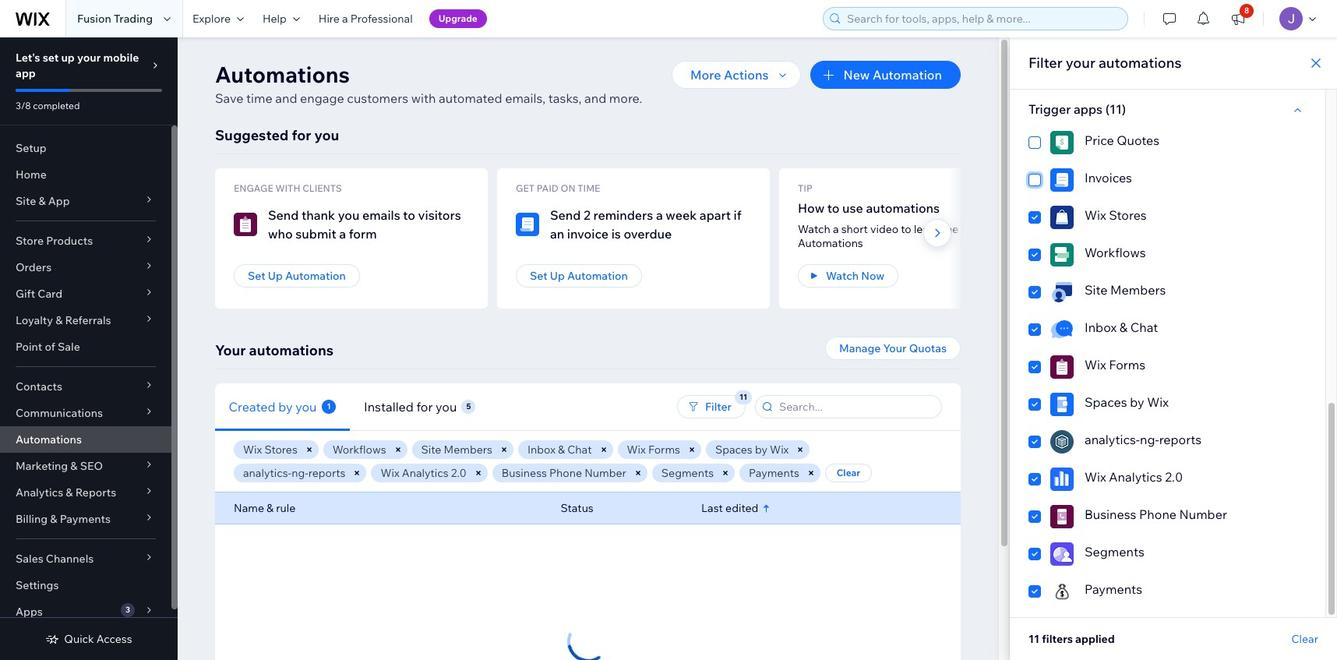 Task type: vqa. For each thing, say whether or not it's contained in the screenshot.
the top "completed"
no



Task type: describe. For each thing, give the bounding box(es) containing it.
mobile
[[103, 51, 139, 65]]

you for suggested
[[315, 126, 339, 144]]

site inside checkbox
[[1085, 282, 1108, 298]]

0 horizontal spatial workflows
[[333, 443, 386, 457]]

an
[[550, 226, 565, 242]]

1 vertical spatial clear
[[1292, 632, 1319, 646]]

& up the status
[[558, 443, 565, 457]]

gift card
[[16, 287, 63, 301]]

0 vertical spatial clear
[[837, 467, 861, 479]]

1 vertical spatial chat
[[568, 443, 592, 457]]

analytics-ng-reports inside analytics-ng-reports option
[[1085, 432, 1202, 447]]

setup link
[[0, 135, 171, 161]]

point of sale link
[[0, 334, 171, 360]]

reports inside option
[[1160, 432, 1202, 447]]

a right hire
[[342, 12, 348, 26]]

list containing how to use automations
[[215, 168, 1334, 309]]

quotes
[[1117, 133, 1160, 148]]

you for installed
[[436, 399, 457, 414]]

site inside dropdown button
[[16, 194, 36, 208]]

installed
[[364, 399, 414, 414]]

wix stores inside option
[[1085, 207, 1147, 223]]

category image for wix forms
[[1051, 355, 1074, 379]]

0 vertical spatial segments
[[662, 466, 714, 480]]

basics
[[961, 222, 993, 236]]

automations for automations save time and engage customers with automated emails, tasks, and more.
[[215, 61, 350, 88]]

wix forms inside wix forms option
[[1085, 357, 1146, 373]]

settings
[[16, 578, 59, 592]]

paid
[[537, 182, 559, 194]]

hire a professional
[[319, 12, 413, 26]]

manage your quotas
[[839, 341, 947, 355]]

to inside send thank you emails to visitors who submit a form
[[403, 207, 415, 223]]

upgrade button
[[429, 9, 487, 28]]

your inside let's set up your mobile app
[[77, 51, 101, 65]]

Price Quotes checkbox
[[1029, 131, 1307, 154]]

5
[[466, 401, 471, 411]]

spaces inside checkbox
[[1085, 394, 1128, 410]]

category image for business phone number
[[1051, 505, 1074, 528]]

workflows inside option
[[1085, 245, 1146, 260]]

automations link
[[0, 426, 171, 453]]

marketing & seo
[[16, 459, 103, 473]]

analytics & reports button
[[0, 479, 171, 506]]

& right loyalty
[[55, 313, 63, 327]]

0 vertical spatial business phone number
[[502, 466, 627, 480]]

3/8
[[16, 100, 31, 111]]

quotas
[[909, 341, 947, 355]]

communications button
[[0, 400, 171, 426]]

category image for wix analytics 2.0
[[1051, 468, 1074, 491]]

1 vertical spatial inbox
[[528, 443, 556, 457]]

& inside option
[[1120, 320, 1128, 335]]

0 horizontal spatial members
[[444, 443, 493, 457]]

price
[[1085, 133, 1114, 148]]

settings link
[[0, 572, 171, 599]]

category image for invoices
[[1051, 168, 1074, 192]]

1 horizontal spatial payments
[[749, 466, 800, 480]]

time
[[246, 90, 273, 106]]

0 vertical spatial business
[[502, 466, 547, 480]]

new
[[844, 67, 870, 83]]

referrals
[[65, 313, 111, 327]]

help
[[263, 12, 287, 26]]

0 horizontal spatial clear button
[[825, 464, 872, 482]]

Site Members checkbox
[[1029, 281, 1307, 304]]

1 vertical spatial analytics-
[[243, 466, 292, 480]]

week
[[666, 207, 697, 223]]

0 horizontal spatial inbox & chat
[[528, 443, 592, 457]]

set
[[43, 51, 59, 65]]

automations for automations
[[16, 433, 82, 447]]

send 2 reminders a week apart if an invoice is overdue
[[550, 207, 742, 242]]

status
[[561, 501, 594, 515]]

1 horizontal spatial to
[[828, 200, 840, 216]]

of inside sidebar element
[[45, 340, 55, 354]]

category image for spaces by wix
[[1051, 393, 1074, 416]]

1 horizontal spatial by
[[755, 443, 768, 457]]

1 vertical spatial analytics-ng-reports
[[243, 466, 346, 480]]

8 button
[[1221, 0, 1256, 37]]

home
[[16, 168, 47, 182]]

2
[[584, 207, 591, 223]]

hire a professional link
[[309, 0, 422, 37]]

set up automation for an
[[530, 269, 628, 283]]

loyalty & referrals
[[16, 313, 111, 327]]

gift card button
[[0, 281, 171, 307]]

new automation button
[[811, 61, 961, 89]]

time
[[578, 182, 600, 194]]

Business Phone Number checkbox
[[1029, 505, 1307, 528]]

Wix Analytics 2.0 checkbox
[[1029, 468, 1307, 491]]

0 horizontal spatial reports
[[308, 466, 346, 480]]

payments inside checkbox
[[1085, 581, 1143, 597]]

app
[[48, 194, 70, 208]]

tasks,
[[549, 90, 582, 106]]

apart
[[700, 207, 731, 223]]

1 horizontal spatial analytics
[[402, 466, 449, 480]]

0 horizontal spatial wix analytics 2.0
[[381, 466, 467, 480]]

wix inside checkbox
[[1147, 394, 1169, 410]]

filter your automations
[[1029, 54, 1182, 72]]

price quotes
[[1085, 133, 1160, 148]]

contacts
[[16, 380, 62, 394]]

quick access
[[64, 632, 132, 646]]

quick access button
[[45, 632, 132, 646]]

edited
[[726, 501, 759, 515]]

category image for price quotes
[[1051, 131, 1074, 154]]

how
[[798, 200, 825, 216]]

Search for tools, apps, help & more... field
[[843, 8, 1123, 30]]

Search... field
[[775, 396, 937, 418]]

1
[[327, 401, 331, 411]]

trading
[[114, 12, 153, 26]]

11 filters applied
[[1029, 632, 1115, 646]]

watch now button
[[798, 264, 899, 288]]

inbox & chat inside option
[[1085, 320, 1159, 335]]

1 vertical spatial clear button
[[1292, 632, 1319, 646]]

trigger
[[1029, 101, 1071, 117]]

filter button
[[677, 395, 746, 419]]

a inside send thank you emails to visitors who submit a form
[[339, 226, 346, 242]]

analytics inside option
[[1109, 469, 1163, 485]]

overdue
[[624, 226, 672, 242]]

0 vertical spatial number
[[585, 466, 627, 480]]

analytics & reports
[[16, 486, 116, 500]]

app
[[16, 66, 36, 80]]

wix inside option
[[1085, 469, 1107, 485]]

loyalty & referrals button
[[0, 307, 171, 334]]

sale
[[58, 340, 80, 354]]

get
[[516, 182, 535, 194]]

created by you
[[229, 399, 317, 414]]

automations inside "tip how to use automations watch a short video to learn the basics of wix automations"
[[866, 200, 940, 216]]

products
[[46, 234, 93, 248]]

is
[[612, 226, 621, 242]]

number inside option
[[1180, 507, 1228, 522]]

filter for filter
[[705, 400, 732, 414]]

visitors
[[418, 207, 461, 223]]

sidebar element
[[0, 37, 178, 660]]

Invoices checkbox
[[1029, 168, 1307, 192]]

upgrade
[[439, 12, 478, 24]]

& left app
[[38, 194, 46, 208]]

1 vertical spatial forms
[[648, 443, 680, 457]]

category image for segments
[[1051, 542, 1074, 566]]

send for submit
[[268, 207, 299, 223]]

Segments checkbox
[[1029, 542, 1307, 566]]

1 and from the left
[[275, 90, 297, 106]]

fusion
[[77, 12, 111, 26]]

with
[[275, 182, 300, 194]]

by inside checkbox
[[1130, 394, 1145, 410]]

up
[[61, 51, 75, 65]]

1 vertical spatial site members
[[421, 443, 493, 457]]

for for installed
[[417, 399, 433, 414]]

1 horizontal spatial site
[[421, 443, 441, 457]]

0 horizontal spatial by
[[279, 399, 293, 414]]

0 horizontal spatial spaces by wix
[[715, 443, 789, 457]]

reports
[[75, 486, 116, 500]]

name & rule
[[234, 501, 296, 515]]

sales
[[16, 552, 43, 566]]

billing & payments button
[[0, 506, 171, 532]]

0 vertical spatial automations
[[1099, 54, 1182, 72]]

up for send thank you emails to visitors who submit a form
[[268, 269, 283, 283]]

orders button
[[0, 254, 171, 281]]

category image for wix stores
[[1051, 206, 1074, 229]]

learn
[[914, 222, 940, 236]]

video
[[871, 222, 899, 236]]

segments inside segments option
[[1085, 544, 1145, 560]]

suggested for you
[[215, 126, 339, 144]]

category image for send 2 reminders a week apart if an invoice is overdue
[[516, 213, 539, 236]]



Task type: locate. For each thing, give the bounding box(es) containing it.
1 horizontal spatial forms
[[1109, 357, 1146, 373]]

point
[[16, 340, 42, 354]]

1 vertical spatial segments
[[1085, 544, 1145, 560]]

actions
[[724, 67, 769, 83]]

1 vertical spatial number
[[1180, 507, 1228, 522]]

number up the status
[[585, 466, 627, 480]]

quick
[[64, 632, 94, 646]]

for inside tab list
[[417, 399, 433, 414]]

inbox & chat up the status
[[528, 443, 592, 457]]

2 set from the left
[[530, 269, 548, 283]]

filter inside button
[[705, 400, 732, 414]]

new automation
[[844, 67, 942, 83]]

1 vertical spatial spaces by wix
[[715, 443, 789, 457]]

0 vertical spatial phone
[[550, 466, 582, 480]]

phone down wix analytics 2.0 option
[[1140, 507, 1177, 522]]

3/8 completed
[[16, 100, 80, 111]]

by
[[1130, 394, 1145, 410], [279, 399, 293, 414], [755, 443, 768, 457]]

0 horizontal spatial filter
[[705, 400, 732, 414]]

1 horizontal spatial members
[[1111, 282, 1166, 298]]

set up automation for submit
[[248, 269, 346, 283]]

0 horizontal spatial payments
[[60, 512, 111, 526]]

0 vertical spatial forms
[[1109, 357, 1146, 373]]

& right the billing
[[50, 512, 57, 526]]

chat
[[1131, 320, 1159, 335], [568, 443, 592, 457]]

up for send 2 reminders a week apart if an invoice is overdue
[[550, 269, 565, 283]]

0 horizontal spatial set
[[248, 269, 265, 283]]

to left learn
[[901, 222, 912, 236]]

workflows down installed
[[333, 443, 386, 457]]

0 horizontal spatial analytics-
[[243, 466, 292, 480]]

set for send thank you emails to visitors who submit a form
[[248, 269, 265, 283]]

setup
[[16, 141, 47, 155]]

1 vertical spatial ng-
[[292, 466, 308, 480]]

more
[[691, 67, 721, 83]]

1 set from the left
[[248, 269, 265, 283]]

2 horizontal spatial analytics
[[1109, 469, 1163, 485]]

set up automation button down invoice
[[516, 264, 642, 288]]

created
[[229, 399, 276, 414]]

members down 5
[[444, 443, 493, 457]]

rule
[[276, 501, 296, 515]]

2 category image from the top
[[1051, 206, 1074, 229]]

and left more.
[[585, 90, 607, 106]]

payments down analytics & reports popup button
[[60, 512, 111, 526]]

tip how to use automations watch a short video to learn the basics of wix automations
[[798, 182, 1027, 250]]

filters
[[1042, 632, 1073, 646]]

category image for workflows
[[1051, 243, 1074, 267]]

1 horizontal spatial of
[[996, 222, 1006, 236]]

customers
[[347, 90, 408, 106]]

1 horizontal spatial number
[[1180, 507, 1228, 522]]

list
[[215, 168, 1334, 309]]

of inside "tip how to use automations watch a short video to learn the basics of wix automations"
[[996, 222, 1006, 236]]

automation for send thank you emails to visitors who submit a form
[[285, 269, 346, 283]]

chat inside option
[[1131, 320, 1159, 335]]

engage
[[234, 182, 273, 194]]

2 horizontal spatial to
[[901, 222, 912, 236]]

gift
[[16, 287, 35, 301]]

set up automation button for an
[[516, 264, 642, 288]]

0 horizontal spatial forms
[[648, 443, 680, 457]]

watch inside "tip how to use automations watch a short video to learn the basics of wix automations"
[[798, 222, 831, 236]]

0 horizontal spatial your
[[215, 341, 246, 359]]

1 horizontal spatial ng-
[[1140, 432, 1160, 447]]

2 vertical spatial site
[[421, 443, 441, 457]]

send inside send thank you emails to visitors who submit a form
[[268, 207, 299, 223]]

Payments checkbox
[[1029, 580, 1307, 603]]

of left sale
[[45, 340, 55, 354]]

automated
[[439, 90, 502, 106]]

a left week
[[656, 207, 663, 223]]

number down wix analytics 2.0 option
[[1180, 507, 1228, 522]]

card
[[38, 287, 63, 301]]

automations save time and engage customers with automated emails, tasks, and more.
[[215, 61, 643, 106]]

0 vertical spatial chat
[[1131, 320, 1159, 335]]

site members down 5
[[421, 443, 493, 457]]

payments up edited
[[749, 466, 800, 480]]

store
[[16, 234, 44, 248]]

0 horizontal spatial wix stores
[[243, 443, 298, 457]]

0 horizontal spatial analytics
[[16, 486, 63, 500]]

1 vertical spatial workflows
[[333, 443, 386, 457]]

icon image for site
[[1051, 281, 1074, 304]]

wix forms down "inbox & chat" option
[[1085, 357, 1146, 373]]

inbox & chat down the site members checkbox
[[1085, 320, 1159, 335]]

if
[[734, 207, 742, 223]]

reports down "spaces by wix" checkbox
[[1160, 432, 1202, 447]]

spaces by wix down filter button
[[715, 443, 789, 457]]

wix stores down invoices
[[1085, 207, 1147, 223]]

by right created
[[279, 399, 293, 414]]

forms down "inbox & chat" option
[[1109, 357, 1146, 373]]

tab list containing created by you
[[215, 383, 594, 431]]

analytics down installed for you
[[402, 466, 449, 480]]

send up who
[[268, 207, 299, 223]]

a inside "tip how to use automations watch a short video to learn the basics of wix automations"
[[833, 222, 839, 236]]

you inside send thank you emails to visitors who submit a form
[[338, 207, 360, 223]]

1 your from the left
[[215, 341, 246, 359]]

0 vertical spatial watch
[[798, 222, 831, 236]]

emails,
[[505, 90, 546, 106]]

2 vertical spatial automations
[[249, 341, 334, 359]]

set up automation button for submit
[[234, 264, 360, 288]]

automation down invoice
[[567, 269, 628, 283]]

automations inside "tip how to use automations watch a short video to learn the basics of wix automations"
[[798, 236, 863, 250]]

you left 5
[[436, 399, 457, 414]]

0 horizontal spatial your
[[77, 51, 101, 65]]

your inside button
[[884, 341, 907, 355]]

spaces down wix forms option
[[1085, 394, 1128, 410]]

phone inside option
[[1140, 507, 1177, 522]]

your up trigger apps (11)
[[1066, 54, 1096, 72]]

by up edited
[[755, 443, 768, 457]]

ng- up rule
[[292, 466, 308, 480]]

a left short on the right of the page
[[833, 222, 839, 236]]

1 vertical spatial wix stores
[[243, 443, 298, 457]]

2 your from the left
[[884, 341, 907, 355]]

forms down filter button
[[648, 443, 680, 457]]

forms inside option
[[1109, 357, 1146, 373]]

installed for you
[[364, 399, 457, 414]]

chat up the status
[[568, 443, 592, 457]]

1 horizontal spatial your
[[1066, 54, 1096, 72]]

Workflows checkbox
[[1029, 243, 1307, 267]]

workflows down wix stores option
[[1085, 245, 1146, 260]]

1 vertical spatial watch
[[826, 269, 859, 283]]

business phone number
[[502, 466, 627, 480], [1085, 507, 1228, 522]]

3 category image from the top
[[1051, 580, 1074, 603]]

analytics-ng-reports up rule
[[243, 466, 346, 480]]

invoice
[[567, 226, 609, 242]]

form
[[349, 226, 377, 242]]

phone up the status
[[550, 466, 582, 480]]

automations up (11)
[[1099, 54, 1182, 72]]

inbox & chat
[[1085, 320, 1159, 335], [528, 443, 592, 457]]

2 horizontal spatial automation
[[873, 67, 942, 83]]

analytics- inside option
[[1085, 432, 1140, 447]]

let's set up your mobile app
[[16, 51, 139, 80]]

8
[[1245, 5, 1250, 16]]

automation down submit
[[285, 269, 346, 283]]

automations
[[1099, 54, 1182, 72], [866, 200, 940, 216], [249, 341, 334, 359]]

send up the an
[[550, 207, 581, 223]]

1 horizontal spatial automations
[[866, 200, 940, 216]]

payments inside popup button
[[60, 512, 111, 526]]

up down who
[[268, 269, 283, 283]]

Inbox & Chat checkbox
[[1029, 318, 1307, 341]]

segments down business phone number option
[[1085, 544, 1145, 560]]

2.0
[[451, 466, 467, 480], [1165, 469, 1183, 485]]

workflows
[[1085, 245, 1146, 260], [333, 443, 386, 457]]

wix
[[1085, 207, 1107, 223], [1009, 222, 1027, 236], [1085, 357, 1107, 373], [1147, 394, 1169, 410], [243, 443, 262, 457], [627, 443, 646, 457], [770, 443, 789, 457], [381, 466, 400, 480], [1085, 469, 1107, 485]]

1 horizontal spatial analytics-ng-reports
[[1085, 432, 1202, 447]]

analytics-ng-reports checkbox
[[1029, 430, 1307, 454]]

members inside checkbox
[[1111, 282, 1166, 298]]

category image for send thank you emails to visitors who submit a form
[[234, 213, 257, 236]]

wix stores down created by you
[[243, 443, 298, 457]]

automations inside automations save time and engage customers with automated emails, tasks, and more.
[[215, 61, 350, 88]]

2 vertical spatial automations
[[16, 433, 82, 447]]

set up automation down who
[[248, 269, 346, 283]]

stores down invoices
[[1109, 207, 1147, 223]]

of
[[996, 222, 1006, 236], [45, 340, 55, 354]]

send for an
[[550, 207, 581, 223]]

0 horizontal spatial spaces
[[715, 443, 753, 457]]

0 vertical spatial analytics-ng-reports
[[1085, 432, 1202, 447]]

use
[[843, 200, 863, 216]]

2 send from the left
[[550, 207, 581, 223]]

tab list
[[215, 383, 594, 431]]

filter
[[1029, 54, 1063, 72], [705, 400, 732, 414]]

the
[[942, 222, 959, 236]]

1 set up automation button from the left
[[234, 264, 360, 288]]

2 set up automation button from the left
[[516, 264, 642, 288]]

analytics down the marketing
[[16, 486, 63, 500]]

0 vertical spatial icon image
[[1051, 281, 1074, 304]]

1 vertical spatial filter
[[705, 400, 732, 414]]

for right installed
[[417, 399, 433, 414]]

2 set up automation from the left
[[530, 269, 628, 283]]

watch down how at the right of page
[[798, 222, 831, 236]]

1 send from the left
[[268, 207, 299, 223]]

hire
[[319, 12, 340, 26]]

for for suggested
[[292, 126, 311, 144]]

1 vertical spatial icon image
[[1051, 318, 1074, 341]]

1 vertical spatial automations
[[866, 200, 940, 216]]

2.0 inside option
[[1165, 469, 1183, 485]]

2.0 down 5
[[451, 466, 467, 480]]

1 vertical spatial business
[[1085, 507, 1137, 522]]

ng- inside option
[[1140, 432, 1160, 447]]

home link
[[0, 161, 171, 188]]

0 horizontal spatial site members
[[421, 443, 493, 457]]

you down engage
[[315, 126, 339, 144]]

1 vertical spatial inbox & chat
[[528, 443, 592, 457]]

your right up
[[77, 51, 101, 65]]

1 horizontal spatial stores
[[1109, 207, 1147, 223]]

name
[[234, 501, 264, 515]]

2 up from the left
[[550, 269, 565, 283]]

point of sale
[[16, 340, 80, 354]]

1 vertical spatial stores
[[265, 443, 298, 457]]

0 vertical spatial analytics-
[[1085, 432, 1140, 447]]

trigger apps (11)
[[1029, 101, 1126, 117]]

0 vertical spatial spaces
[[1085, 394, 1128, 410]]

short
[[841, 222, 868, 236]]

for
[[292, 126, 311, 144], [417, 399, 433, 414]]

reminders
[[594, 207, 653, 223]]

1 horizontal spatial inbox & chat
[[1085, 320, 1159, 335]]

0 vertical spatial site members
[[1085, 282, 1166, 298]]

icon image
[[1051, 281, 1074, 304], [1051, 318, 1074, 341]]

set up automation down invoice
[[530, 269, 628, 283]]

set up automation button down who
[[234, 264, 360, 288]]

1 horizontal spatial wix stores
[[1085, 207, 1147, 223]]

0 vertical spatial filter
[[1029, 54, 1063, 72]]

for down engage
[[292, 126, 311, 144]]

sales channels button
[[0, 546, 171, 572]]

0 horizontal spatial phone
[[550, 466, 582, 480]]

up
[[268, 269, 283, 283], [550, 269, 565, 283]]

automations up the marketing
[[16, 433, 82, 447]]

0 vertical spatial of
[[996, 222, 1006, 236]]

analytics
[[402, 466, 449, 480], [1109, 469, 1163, 485], [16, 486, 63, 500]]

1 horizontal spatial wix forms
[[1085, 357, 1146, 373]]

inbox inside option
[[1085, 320, 1117, 335]]

0 horizontal spatial analytics-ng-reports
[[243, 466, 346, 480]]

icon image for inbox
[[1051, 318, 1074, 341]]

business phone number up the status
[[502, 466, 627, 480]]

automation right new
[[873, 67, 942, 83]]

category image for analytics-ng-reports
[[1051, 430, 1074, 454]]

0 horizontal spatial up
[[268, 269, 283, 283]]

1 category image from the top
[[1051, 168, 1074, 192]]

0 vertical spatial stores
[[1109, 207, 1147, 223]]

spaces by wix inside checkbox
[[1085, 394, 1169, 410]]

analytics- up name & rule
[[243, 466, 292, 480]]

let's
[[16, 51, 40, 65]]

of right "basics"
[[996, 222, 1006, 236]]

segments up the last
[[662, 466, 714, 480]]

1 vertical spatial for
[[417, 399, 433, 414]]

number
[[585, 466, 627, 480], [1180, 507, 1228, 522]]

analytics inside popup button
[[16, 486, 63, 500]]

automations up watch now button
[[798, 236, 863, 250]]

analytics-ng-reports down "spaces by wix" checkbox
[[1085, 432, 1202, 447]]

spaces by wix
[[1085, 394, 1169, 410], [715, 443, 789, 457]]

stores inside wix stores option
[[1109, 207, 1147, 223]]

loyalty
[[16, 313, 53, 327]]

filter for filter your automations
[[1029, 54, 1063, 72]]

explore
[[193, 12, 231, 26]]

site members down workflows option
[[1085, 282, 1166, 298]]

to right emails
[[403, 207, 415, 223]]

you for created
[[296, 399, 317, 414]]

0 horizontal spatial clear
[[837, 467, 861, 479]]

automations up the video
[[866, 200, 940, 216]]

engage with clients
[[234, 182, 342, 194]]

stores down created by you
[[265, 443, 298, 457]]

1 vertical spatial phone
[[1140, 507, 1177, 522]]

site members inside checkbox
[[1085, 282, 1166, 298]]

forms
[[1109, 357, 1146, 373], [648, 443, 680, 457]]

0 horizontal spatial site
[[16, 194, 36, 208]]

1 horizontal spatial analytics-
[[1085, 432, 1140, 447]]

your up created
[[215, 341, 246, 359]]

0 vertical spatial ng-
[[1140, 432, 1160, 447]]

business phone number inside option
[[1085, 507, 1228, 522]]

automations up time at the top of the page
[[215, 61, 350, 88]]

applied
[[1076, 632, 1115, 646]]

1 vertical spatial wix forms
[[627, 443, 680, 457]]

by down wix forms option
[[1130, 394, 1145, 410]]

2 vertical spatial category image
[[1051, 580, 1074, 603]]

& left rule
[[267, 501, 274, 515]]

2 and from the left
[[585, 90, 607, 106]]

spaces by wix down wix forms option
[[1085, 394, 1169, 410]]

category image for payments
[[1051, 580, 1074, 603]]

wix inside "tip how to use automations watch a short video to learn the basics of wix automations"
[[1009, 222, 1027, 236]]

site members
[[1085, 282, 1166, 298], [421, 443, 493, 457]]

1 horizontal spatial clear button
[[1292, 632, 1319, 646]]

(11)
[[1106, 101, 1126, 117]]

apps
[[16, 605, 43, 619]]

1 horizontal spatial clear
[[1292, 632, 1319, 646]]

spaces down filter button
[[715, 443, 753, 457]]

1 set up automation from the left
[[248, 269, 346, 283]]

wix forms down filter button
[[627, 443, 680, 457]]

send inside send 2 reminders a week apart if an invoice is overdue
[[550, 207, 581, 223]]

category image
[[1051, 131, 1074, 154], [234, 213, 257, 236], [516, 213, 539, 236], [1051, 243, 1074, 267], [1051, 355, 1074, 379], [1051, 393, 1074, 416], [1051, 430, 1074, 454], [1051, 468, 1074, 491], [1051, 505, 1074, 528], [1051, 542, 1074, 566]]

& left seo
[[70, 459, 78, 473]]

reports down 1
[[308, 466, 346, 480]]

1 vertical spatial site
[[1085, 282, 1108, 298]]

ng- down "spaces by wix" checkbox
[[1140, 432, 1160, 447]]

more.
[[609, 90, 643, 106]]

payments
[[749, 466, 800, 480], [60, 512, 111, 526], [1085, 581, 1143, 597]]

watch inside button
[[826, 269, 859, 283]]

analytics- down "spaces by wix" checkbox
[[1085, 432, 1140, 447]]

and right time at the top of the page
[[275, 90, 297, 106]]

2 horizontal spatial site
[[1085, 282, 1108, 298]]

1 up from the left
[[268, 269, 283, 283]]

0 horizontal spatial 2.0
[[451, 466, 467, 480]]

1 horizontal spatial automations
[[215, 61, 350, 88]]

& left the reports
[[66, 486, 73, 500]]

watch now
[[826, 269, 885, 283]]

1 vertical spatial business phone number
[[1085, 507, 1228, 522]]

set
[[248, 269, 265, 283], [530, 269, 548, 283]]

automation for send 2 reminders a week apart if an invoice is overdue
[[567, 269, 628, 283]]

your left quotas
[[884, 341, 907, 355]]

0 horizontal spatial automation
[[285, 269, 346, 283]]

automation inside button
[[873, 67, 942, 83]]

automation
[[873, 67, 942, 83], [285, 269, 346, 283], [567, 269, 628, 283]]

you up 'form'
[[338, 207, 360, 223]]

0 horizontal spatial for
[[292, 126, 311, 144]]

chat down the site members checkbox
[[1131, 320, 1159, 335]]

watch left now at the right top of page
[[826, 269, 859, 283]]

1 vertical spatial payments
[[60, 512, 111, 526]]

members down workflows option
[[1111, 282, 1166, 298]]

business inside business phone number option
[[1085, 507, 1137, 522]]

last
[[702, 501, 723, 515]]

access
[[96, 632, 132, 646]]

set up automation
[[248, 269, 346, 283], [530, 269, 628, 283]]

automations inside 'automations' link
[[16, 433, 82, 447]]

0 horizontal spatial set up automation button
[[234, 264, 360, 288]]

wix analytics 2.0 inside option
[[1085, 469, 1183, 485]]

you for send
[[338, 207, 360, 223]]

up down the an
[[550, 269, 565, 283]]

payments up the applied
[[1085, 581, 1143, 597]]

Wix Forms checkbox
[[1029, 355, 1307, 379]]

communications
[[16, 406, 103, 420]]

1 horizontal spatial reports
[[1160, 432, 1202, 447]]

to left use
[[828, 200, 840, 216]]

2 icon image from the top
[[1051, 318, 1074, 341]]

0 horizontal spatial number
[[585, 466, 627, 480]]

category image
[[1051, 168, 1074, 192], [1051, 206, 1074, 229], [1051, 580, 1074, 603]]

analytics down analytics-ng-reports option
[[1109, 469, 1163, 485]]

Wix Stores checkbox
[[1029, 206, 1307, 229]]

set for send 2 reminders a week apart if an invoice is overdue
[[530, 269, 548, 283]]

2.0 down analytics-ng-reports option
[[1165, 469, 1183, 485]]

more actions button
[[672, 61, 802, 89]]

Spaces by Wix checkbox
[[1029, 393, 1307, 416]]

a inside send 2 reminders a week apart if an invoice is overdue
[[656, 207, 663, 223]]

wix analytics 2.0 down analytics-ng-reports option
[[1085, 469, 1183, 485]]

wix analytics 2.0 down installed for you
[[381, 466, 467, 480]]

0 horizontal spatial and
[[275, 90, 297, 106]]

0 vertical spatial automations
[[215, 61, 350, 88]]

you left 1
[[296, 399, 317, 414]]

1 vertical spatial reports
[[308, 466, 346, 480]]

manage your quotas button
[[825, 337, 961, 360]]

1 horizontal spatial 2.0
[[1165, 469, 1183, 485]]

& down the site members checkbox
[[1120, 320, 1128, 335]]

tip
[[798, 182, 813, 194]]

a left 'form'
[[339, 226, 346, 242]]

0 vertical spatial for
[[292, 126, 311, 144]]

automations up created by you
[[249, 341, 334, 359]]

1 horizontal spatial filter
[[1029, 54, 1063, 72]]

send thank you emails to visitors who submit a form
[[268, 207, 461, 242]]

billing & payments
[[16, 512, 111, 526]]

1 icon image from the top
[[1051, 281, 1074, 304]]

last edited
[[702, 501, 759, 515]]

business phone number down wix analytics 2.0 option
[[1085, 507, 1228, 522]]



